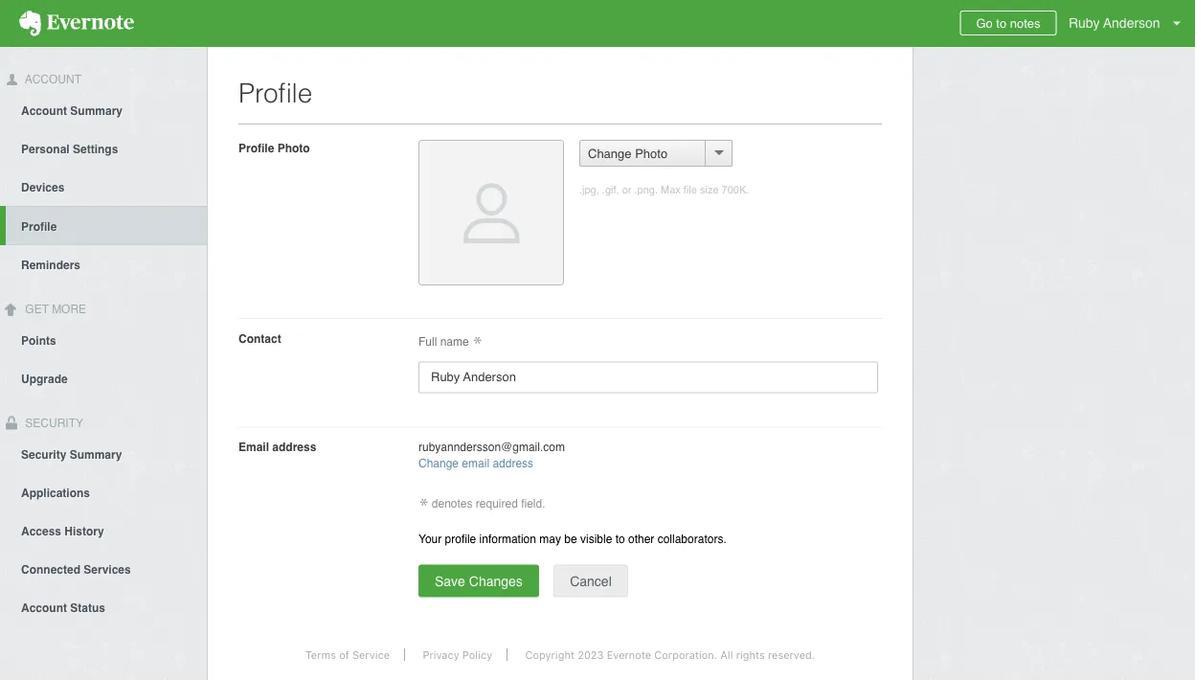 Task type: locate. For each thing, give the bounding box(es) containing it.
ruby anderson
[[1069, 15, 1161, 31]]

summary for security summary
[[70, 448, 122, 461]]

security up applications
[[21, 448, 66, 461]]

devices
[[21, 181, 65, 194]]

to
[[997, 16, 1007, 30], [616, 532, 625, 545]]

to left other
[[616, 532, 625, 545]]

profile photo
[[239, 141, 310, 155]]

be
[[565, 532, 577, 545]]

full
[[419, 335, 437, 349]]

go
[[977, 16, 993, 30]]

connected
[[21, 563, 80, 576]]

0 vertical spatial address
[[272, 441, 317, 454]]

to right go
[[997, 16, 1007, 30]]

connected services
[[21, 563, 131, 576]]

summary up applications 'link'
[[70, 448, 122, 461]]

profile
[[239, 78, 313, 108], [239, 141, 274, 155], [21, 220, 57, 234]]

0 vertical spatial change
[[588, 146, 632, 160]]

name
[[440, 335, 469, 349]]

address inside rubyanndersson@gmail.com change email address
[[493, 457, 534, 470]]

applications link
[[0, 473, 207, 511]]

0 vertical spatial security
[[22, 416, 83, 430]]

visible
[[581, 532, 613, 545]]

1 vertical spatial profile
[[239, 141, 274, 155]]

denotes required field.
[[429, 497, 546, 510]]

rubyanndersson@gmail.com change email address
[[419, 441, 565, 470]]

account for account summary
[[21, 104, 67, 118]]

1 horizontal spatial address
[[493, 457, 534, 470]]

change up .gif, on the right top of the page
[[588, 146, 632, 160]]

.jpg, .gif, or .png. max file size 700k.
[[580, 184, 750, 196]]

0 vertical spatial summary
[[70, 104, 123, 118]]

Full name text field
[[419, 362, 879, 393]]

1 horizontal spatial photo
[[635, 146, 668, 160]]

terms of service link
[[291, 648, 405, 661]]

account
[[22, 73, 81, 86], [21, 104, 67, 118], [21, 601, 67, 614]]

1 horizontal spatial to
[[997, 16, 1007, 30]]

policy
[[463, 648, 493, 661]]

personal settings link
[[0, 129, 207, 167]]

.png.
[[635, 184, 658, 196]]

upgrade
[[21, 372, 68, 386]]

2 vertical spatial profile
[[21, 220, 57, 234]]

photo
[[278, 141, 310, 155], [635, 146, 668, 160]]

None submit
[[419, 565, 539, 597], [554, 565, 628, 597], [419, 565, 539, 597], [554, 565, 628, 597]]

account status
[[21, 601, 105, 614]]

upgrade link
[[0, 359, 207, 397]]

evernote image
[[0, 11, 153, 36]]

2 vertical spatial account
[[21, 601, 67, 614]]

1 vertical spatial change
[[419, 457, 459, 470]]

700k.
[[722, 184, 750, 196]]

.jpg,
[[580, 184, 600, 196]]

security for security
[[22, 416, 83, 430]]

security up security summary
[[22, 416, 83, 430]]

profile for profile link
[[21, 220, 57, 234]]

notes
[[1011, 16, 1041, 30]]

points link
[[0, 321, 207, 359]]

contact
[[239, 332, 281, 345]]

more
[[52, 303, 86, 316]]

of
[[339, 648, 349, 661]]

account down connected
[[21, 601, 67, 614]]

0 vertical spatial to
[[997, 16, 1007, 30]]

summary
[[70, 104, 123, 118], [70, 448, 122, 461]]

information
[[480, 532, 536, 545]]

2023
[[578, 648, 604, 661]]

0 vertical spatial profile
[[239, 78, 313, 108]]

full name
[[419, 335, 472, 349]]

security
[[22, 416, 83, 430], [21, 448, 66, 461]]

privacy policy
[[423, 648, 493, 661]]

0 vertical spatial account
[[22, 73, 81, 86]]

history
[[65, 524, 104, 538]]

summary up 'personal settings' 'link'
[[70, 104, 123, 118]]

1 vertical spatial summary
[[70, 448, 122, 461]]

1 vertical spatial account
[[21, 104, 67, 118]]

go to notes link
[[960, 11, 1057, 35]]

access history
[[21, 524, 104, 538]]

0 horizontal spatial photo
[[278, 141, 310, 155]]

applications
[[21, 486, 90, 500]]

0 horizontal spatial to
[[616, 532, 625, 545]]

photo for change photo
[[635, 146, 668, 160]]

photo for profile photo
[[278, 141, 310, 155]]

may
[[540, 532, 561, 545]]

0 horizontal spatial address
[[272, 441, 317, 454]]

account up the personal
[[21, 104, 67, 118]]

ruby anderson link
[[1064, 0, 1196, 47]]

change
[[588, 146, 632, 160], [419, 457, 459, 470]]

account up the account summary
[[22, 73, 81, 86]]

0 horizontal spatial change
[[419, 457, 459, 470]]

evernote link
[[0, 0, 153, 47]]

1 vertical spatial address
[[493, 457, 534, 470]]

settings
[[73, 143, 118, 156]]

address down the 'rubyanndersson@gmail.com'
[[493, 457, 534, 470]]

account summary link
[[0, 91, 207, 129]]

change left email
[[419, 457, 459, 470]]

address right email
[[272, 441, 317, 454]]

address
[[272, 441, 317, 454], [493, 457, 534, 470]]

get
[[25, 303, 49, 316]]

field.
[[521, 497, 546, 510]]

profile for profile photo
[[239, 141, 274, 155]]

1 vertical spatial security
[[21, 448, 66, 461]]

reserved.
[[768, 648, 815, 661]]

personal
[[21, 143, 70, 156]]



Task type: vqa. For each thing, say whether or not it's contained in the screenshot.
CENTER-ALIGN
no



Task type: describe. For each thing, give the bounding box(es) containing it.
connected services link
[[0, 549, 207, 588]]

services
[[84, 563, 131, 576]]

rights
[[736, 648, 765, 661]]

max
[[661, 184, 681, 196]]

personal settings
[[21, 143, 118, 156]]

account summary
[[21, 104, 123, 118]]

email
[[239, 441, 269, 454]]

privacy
[[423, 648, 460, 661]]

account status link
[[0, 588, 207, 626]]

copyright 2023 evernote corporation. all rights reserved.
[[525, 648, 815, 661]]

devices link
[[0, 167, 207, 206]]

reminders
[[21, 258, 81, 272]]

file
[[684, 184, 697, 196]]

change email address link
[[419, 457, 534, 470]]

summary for account summary
[[70, 104, 123, 118]]

change photo
[[588, 146, 668, 160]]

1 horizontal spatial change
[[588, 146, 632, 160]]

required
[[476, 497, 518, 510]]

terms
[[305, 648, 336, 661]]

your
[[419, 532, 442, 545]]

denotes
[[432, 497, 473, 510]]

or
[[622, 184, 632, 196]]

go to notes
[[977, 16, 1041, 30]]

account for account status
[[21, 601, 67, 614]]

security summary link
[[0, 434, 207, 473]]

anderson
[[1104, 15, 1161, 31]]

size
[[700, 184, 719, 196]]

corporation.
[[655, 648, 718, 661]]

profile
[[445, 532, 476, 545]]

rubyanndersson@gmail.com
[[419, 441, 565, 454]]

service
[[352, 648, 390, 661]]

copyright
[[525, 648, 575, 661]]

your profile information may be visible to other collaborators.
[[419, 532, 727, 545]]

access
[[21, 524, 61, 538]]

email address
[[239, 441, 317, 454]]

security summary
[[21, 448, 122, 461]]

email
[[462, 457, 490, 470]]

other
[[628, 532, 655, 545]]

account for account
[[22, 73, 81, 86]]

ruby
[[1069, 15, 1100, 31]]

security for security summary
[[21, 448, 66, 461]]

all
[[721, 648, 733, 661]]

.gif,
[[602, 184, 619, 196]]

terms of service
[[305, 648, 390, 661]]

change inside rubyanndersson@gmail.com change email address
[[419, 457, 459, 470]]

1 vertical spatial to
[[616, 532, 625, 545]]

profile link
[[6, 206, 207, 245]]

points
[[21, 334, 56, 347]]

privacy policy link
[[408, 648, 508, 661]]

evernote
[[607, 648, 652, 661]]

get more
[[22, 303, 86, 316]]

collaborators.
[[658, 532, 727, 545]]

access history link
[[0, 511, 207, 549]]

status
[[70, 601, 105, 614]]

reminders link
[[0, 245, 207, 283]]



